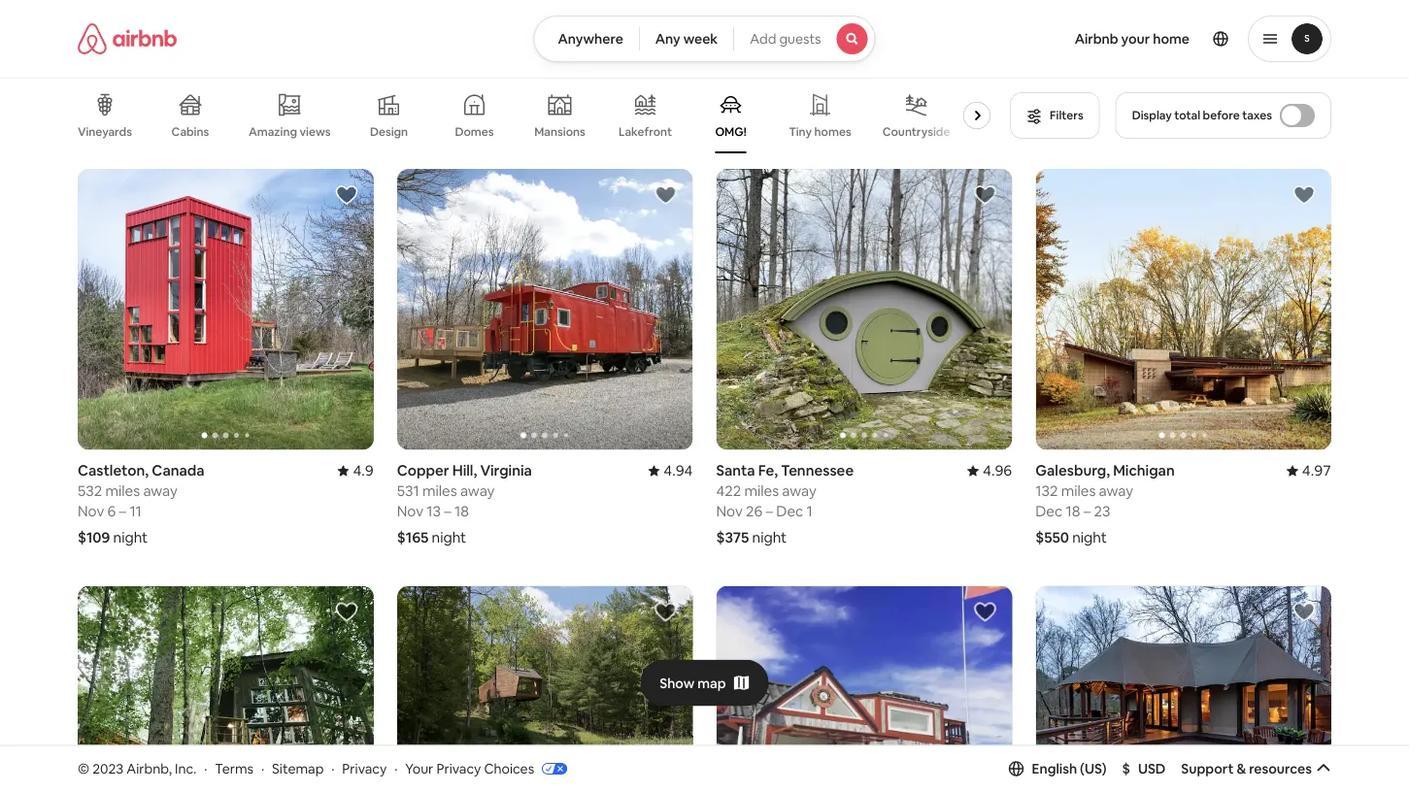 Task type: vqa. For each thing, say whether or not it's contained in the screenshot.


Task type: describe. For each thing, give the bounding box(es) containing it.
inc.
[[175, 760, 197, 778]]

add guests
[[750, 30, 821, 48]]

views
[[300, 124, 331, 139]]

galesburg,
[[1036, 461, 1110, 480]]

usd
[[1138, 760, 1166, 778]]

airbnb
[[1075, 30, 1119, 48]]

amazing
[[249, 124, 297, 139]]

night inside castleton, canada 532 miles away nov 6 – 11 $109 night
[[113, 528, 148, 547]]

english
[[1032, 760, 1077, 778]]

0 vertical spatial 4.96
[[664, 44, 693, 63]]

group containing amazing views
[[78, 78, 999, 153]]

display
[[1132, 108, 1172, 123]]

any
[[655, 30, 681, 48]]

dec inside santa fe, tennessee 422 miles away nov 26 – dec 1 $375 night
[[776, 502, 804, 521]]

mansions
[[534, 124, 586, 139]]

4.89
[[1302, 44, 1332, 63]]

airbnb your home
[[1075, 30, 1190, 48]]

2023
[[92, 760, 124, 778]]

1 · from the left
[[204, 760, 207, 778]]

$150
[[78, 111, 110, 130]]

add to wishlist: eatonton, georgia image
[[973, 601, 997, 624]]

531 for 1
[[716, 65, 739, 84]]

map
[[698, 675, 726, 692]]

miles inside johnson city, tennessee 481 miles away nov 25 – 30 $220 night
[[423, 65, 458, 84]]

copper hill, virginia 531 miles away nov 1 – 6 $160
[[716, 44, 851, 130]]

13
[[427, 502, 441, 521]]

– inside the copper hill, virginia 531 miles away nov 13 – 18 $165 night
[[444, 502, 451, 521]]

away inside the copper hill, virginia 531 miles away nov 13 – 18 $165 night
[[460, 482, 495, 501]]

miles inside galesburg, michigan 132 miles away dec 18 – 23 $550 night
[[1061, 482, 1096, 501]]

english (us) button
[[1009, 760, 1107, 778]]

profile element
[[899, 0, 1332, 78]]

add to wishlist: walhalla, south carolina image
[[335, 601, 358, 624]]

your
[[405, 760, 434, 778]]

anywhere button
[[534, 16, 640, 62]]

sitemap
[[272, 760, 324, 778]]

michigan
[[1113, 461, 1175, 480]]

support & resources
[[1181, 760, 1312, 778]]

add to wishlist: willow, new york image
[[654, 601, 677, 624]]

hill, for 6
[[772, 44, 796, 63]]

canada
[[152, 461, 205, 480]]

23
[[1094, 502, 1111, 521]]

home
[[1153, 30, 1190, 48]]

nov inside the copper hill, virginia 531 miles away nov 1 – 6 $160
[[716, 85, 743, 104]]

307
[[1036, 65, 1060, 84]]

18 inside the copper hill, virginia 531 miles away nov 13 – 18 $165 night
[[455, 502, 469, 521]]

filters button
[[1010, 92, 1100, 139]]

privacy link
[[342, 760, 387, 778]]

display total before taxes button
[[1116, 92, 1332, 139]]

copper hill, virginia 531 miles away nov 13 – 18 $165 night
[[397, 461, 532, 547]]

show map button
[[640, 660, 769, 707]]

531 for 13
[[397, 482, 419, 501]]

away inside johnson city, tennessee 481 miles away nov 25 – 30 $220 night
[[461, 65, 495, 84]]

4.9
[[353, 461, 374, 480]]

add to wishlist: copper hill, virginia image
[[654, 184, 677, 207]]

$109
[[78, 528, 110, 547]]

1 inside santa fe, tennessee 422 miles away nov 26 – dec 1 $375 night
[[807, 502, 813, 521]]

4.97
[[1302, 461, 1332, 480]]

$
[[1122, 760, 1130, 778]]

filters
[[1050, 108, 1084, 123]]

lakefront
[[619, 124, 672, 139]]

452
[[78, 65, 102, 84]]

nov inside johnson city, tennessee 481 miles away nov 25 – 30 $220 night
[[397, 85, 424, 104]]

amazing views
[[249, 124, 331, 139]]

– inside johnson city, tennessee 481 miles away nov 25 – 30 $220 night
[[446, 85, 453, 104]]

before
[[1203, 108, 1240, 123]]

6 inside castleton, canada 532 miles away nov 6 – 11 $109 night
[[107, 502, 116, 521]]

airbnb,
[[126, 760, 172, 778]]

$220
[[397, 111, 431, 130]]

4.89 out of 5 average rating image
[[1287, 44, 1332, 63]]

dec inside baileyville, kansas 452 miles away nov 26 – dec 1 $150 night
[[138, 85, 165, 104]]

2 · from the left
[[261, 760, 264, 778]]

night inside galesburg, michigan 132 miles away dec 18 – 23 $550 night
[[1072, 528, 1107, 547]]

virginia for copper hill, virginia 531 miles away nov 13 – 18 $165 night
[[480, 461, 532, 480]]

miles inside castleton, canada 532 miles away nov 6 – 11 $109 night
[[105, 482, 140, 501]]

nov inside castleton, canada 532 miles away nov 6 – 11 $109 night
[[78, 502, 104, 521]]

26 inside baileyville, kansas 452 miles away nov 26 – dec 1 $150 night
[[107, 85, 124, 104]]

johnson
[[397, 44, 455, 63]]

away inside baileyville, kansas 452 miles away nov 26 – dec 1 $150 night
[[143, 65, 178, 84]]

cabins
[[171, 124, 209, 139]]

baileyville, kansas 452 miles away nov 26 – dec 1 $150 night
[[78, 44, 200, 130]]

guests
[[779, 30, 821, 48]]

support
[[1181, 760, 1234, 778]]

17
[[1093, 85, 1107, 104]]

add to wishlist: santa fe, tennessee image
[[973, 184, 997, 207]]

santa fe, tennessee 422 miles away nov 26 – dec 1 $375 night
[[716, 461, 854, 547]]

miles inside santa fe, tennessee 422 miles away nov 26 – dec 1 $375 night
[[744, 482, 779, 501]]

resources
[[1249, 760, 1312, 778]]

away inside castleton, canada 532 miles away nov 6 – 11 $109 night
[[143, 482, 178, 501]]

nov inside the copper hill, virginia 531 miles away nov 13 – 18 $165 night
[[397, 502, 424, 521]]

26 inside santa fe, tennessee 422 miles away nov 26 – dec 1 $375 night
[[746, 502, 763, 521]]

4.96 out of 5 average rating image for santa fe, tennessee 422 miles away nov 26 – dec 1 $375 night
[[967, 461, 1012, 480]]

taxes
[[1242, 108, 1272, 123]]

©
[[78, 760, 89, 778]]

brooksville,
[[1036, 44, 1113, 63]]

(us)
[[1080, 760, 1107, 778]]



Task type: locate. For each thing, give the bounding box(es) containing it.
0 horizontal spatial 26
[[107, 85, 124, 104]]

25
[[427, 85, 443, 104]]

miles down brooksville,
[[1063, 65, 1098, 84]]

$375
[[716, 528, 749, 547]]

tennessee for 481 miles away
[[493, 44, 565, 63]]

1 horizontal spatial 4.96 out of 5 average rating image
[[967, 461, 1012, 480]]

1 horizontal spatial hill,
[[772, 44, 796, 63]]

· right inc.
[[204, 760, 207, 778]]

brooksville, kentucky 307 miles away nov 12 – 17 $184 night
[[1036, 44, 1181, 130]]

11
[[130, 502, 142, 521]]

dec inside galesburg, michigan 132 miles away dec 18 – 23 $550 night
[[1036, 502, 1063, 521]]

galesburg, michigan 132 miles away dec 18 – 23 $550 night
[[1036, 461, 1175, 547]]

privacy left your
[[342, 760, 387, 778]]

night down the '13'
[[432, 528, 466, 547]]

privacy
[[342, 760, 387, 778], [437, 760, 481, 778]]

privacy inside your privacy choices link
[[437, 760, 481, 778]]

1 horizontal spatial 6
[[766, 85, 774, 104]]

tennessee
[[493, 44, 565, 63], [781, 461, 854, 480]]

422
[[716, 482, 741, 501]]

2 privacy from the left
[[437, 760, 481, 778]]

3 · from the left
[[331, 760, 335, 778]]

fe,
[[758, 461, 778, 480]]

6
[[766, 85, 774, 104], [107, 502, 116, 521]]

nov down 452
[[78, 85, 104, 104]]

– down fe,
[[766, 502, 773, 521]]

1 horizontal spatial privacy
[[437, 760, 481, 778]]

miles down galesburg,
[[1061, 482, 1096, 501]]

– inside santa fe, tennessee 422 miles away nov 26 – dec 1 $375 night
[[766, 502, 773, 521]]

18
[[455, 502, 469, 521], [1066, 502, 1081, 521]]

kentucky
[[1117, 44, 1181, 63]]

0 horizontal spatial tennessee
[[493, 44, 565, 63]]

english (us)
[[1032, 760, 1107, 778]]

virginia inside the copper hill, virginia 531 miles away nov 13 – 18 $165 night
[[480, 461, 532, 480]]

tennessee inside johnson city, tennessee 481 miles away nov 25 – 30 $220 night
[[493, 44, 565, 63]]

2 horizontal spatial 1
[[807, 502, 813, 521]]

26 up $375
[[746, 502, 763, 521]]

2 horizontal spatial dec
[[1036, 502, 1063, 521]]

vineyards
[[78, 124, 132, 139]]

night inside the copper hill, virginia 531 miles away nov 13 – 18 $165 night
[[432, 528, 466, 547]]

sitemap link
[[272, 760, 324, 778]]

nov down 532
[[78, 502, 104, 521]]

26 up $150
[[107, 85, 124, 104]]

0 horizontal spatial virginia
[[480, 461, 532, 480]]

domes
[[455, 124, 494, 139]]

1 vertical spatial hill,
[[452, 461, 477, 480]]

show
[[660, 675, 695, 692]]

tennessee for 422 miles away
[[781, 461, 854, 480]]

terms
[[215, 760, 254, 778]]

18 right the '13'
[[455, 502, 469, 521]]

night down 23
[[1072, 528, 1107, 547]]

531 inside the copper hill, virginia 531 miles away nov 13 – 18 $165 night
[[397, 482, 419, 501]]

0 horizontal spatial dec
[[138, 85, 165, 104]]

add to wishlist: hot springs, arkansas image
[[1293, 601, 1316, 624]]

miles inside brooksville, kentucky 307 miles away nov 12 – 17 $184 night
[[1063, 65, 1098, 84]]

castleton, canada 532 miles away nov 6 – 11 $109 night
[[78, 461, 205, 547]]

1 vertical spatial 6
[[107, 502, 116, 521]]

6 left 11
[[107, 502, 116, 521]]

hill, inside the copper hill, virginia 531 miles away nov 1 – 6 $160
[[772, 44, 796, 63]]

display total before taxes
[[1132, 108, 1272, 123]]

1 horizontal spatial dec
[[776, 502, 804, 521]]

4.96 up the lakefront
[[664, 44, 693, 63]]

1 horizontal spatial copper
[[716, 44, 769, 63]]

1 horizontal spatial tennessee
[[781, 461, 854, 480]]

© 2023 airbnb, inc. ·
[[78, 760, 207, 778]]

copper for copper hill, virginia 531 miles away nov 1 – 6 $160
[[716, 44, 769, 63]]

nov up $160
[[716, 85, 743, 104]]

4.96 out of 5 average rating image
[[648, 44, 693, 63], [967, 461, 1012, 480]]

copper inside the copper hill, virginia 531 miles away nov 1 – 6 $160
[[716, 44, 769, 63]]

miles down castleton,
[[105, 482, 140, 501]]

0 horizontal spatial 1
[[168, 85, 174, 104]]

132
[[1036, 482, 1058, 501]]

$ usd
[[1122, 760, 1166, 778]]

1 vertical spatial 531
[[397, 482, 419, 501]]

nov down 307
[[1036, 85, 1062, 104]]

– down baileyville,
[[127, 85, 135, 104]]

your privacy choices link
[[405, 760, 567, 779]]

copper for copper hill, virginia 531 miles away nov 13 – 18 $165 night
[[397, 461, 449, 480]]

0 horizontal spatial 4.96 out of 5 average rating image
[[648, 44, 693, 63]]

group
[[78, 78, 999, 153], [78, 169, 374, 450], [397, 169, 693, 450], [716, 169, 1012, 450], [1036, 169, 1332, 450], [78, 586, 374, 793], [397, 586, 693, 793], [716, 586, 1012, 793], [1036, 586, 1332, 793]]

virginia
[[800, 44, 851, 63], [480, 461, 532, 480]]

dec
[[138, 85, 165, 104], [776, 502, 804, 521], [1036, 502, 1063, 521]]

night
[[113, 111, 147, 130], [434, 111, 469, 130], [1071, 111, 1106, 130], [113, 528, 148, 547], [432, 528, 466, 547], [752, 528, 787, 547], [1072, 528, 1107, 547]]

· left privacy link
[[331, 760, 335, 778]]

1 horizontal spatial 4.96
[[983, 461, 1012, 480]]

1 horizontal spatial 26
[[746, 502, 763, 521]]

miles down fe,
[[744, 482, 779, 501]]

30
[[457, 85, 474, 104]]

tennessee right the 'city,'
[[493, 44, 565, 63]]

show map
[[660, 675, 726, 692]]

1 horizontal spatial 1
[[746, 85, 752, 104]]

0 horizontal spatial hill,
[[452, 461, 477, 480]]

1 vertical spatial 4.96
[[983, 461, 1012, 480]]

None search field
[[534, 16, 876, 62]]

0 vertical spatial copper
[[716, 44, 769, 63]]

hill,
[[772, 44, 796, 63], [452, 461, 477, 480]]

6 down the add
[[766, 85, 774, 104]]

none search field containing anywhere
[[534, 16, 876, 62]]

countryside
[[883, 124, 950, 139]]

dec down 132
[[1036, 502, 1063, 521]]

night right $150
[[113, 111, 147, 130]]

1 inside baileyville, kansas 452 miles away nov 26 – dec 1 $150 night
[[168, 85, 174, 104]]

copper inside the copper hill, virginia 531 miles away nov 13 – 18 $165 night
[[397, 461, 449, 480]]

1 vertical spatial 4.96 out of 5 average rating image
[[967, 461, 1012, 480]]

481
[[397, 65, 420, 84]]

castleton,
[[78, 461, 149, 480]]

any week
[[655, 30, 718, 48]]

away inside brooksville, kentucky 307 miles away nov 12 – 17 $184 night
[[1101, 65, 1136, 84]]

airbnb your home link
[[1063, 18, 1201, 59]]

1 privacy from the left
[[342, 760, 387, 778]]

532
[[78, 482, 102, 501]]

away inside galesburg, michigan 132 miles away dec 18 – 23 $550 night
[[1099, 482, 1133, 501]]

night down 30
[[434, 111, 469, 130]]

0 horizontal spatial 531
[[397, 482, 419, 501]]

nov left the '13'
[[397, 502, 424, 521]]

tennessee inside santa fe, tennessee 422 miles away nov 26 – dec 1 $375 night
[[781, 461, 854, 480]]

johnson city, tennessee 481 miles away nov 25 – 30 $220 night
[[397, 44, 565, 130]]

$165
[[397, 528, 429, 547]]

1 18 from the left
[[455, 502, 469, 521]]

terms link
[[215, 760, 254, 778]]

nov inside santa fe, tennessee 422 miles away nov 26 – dec 1 $375 night
[[716, 502, 743, 521]]

night inside santa fe, tennessee 422 miles away nov 26 – dec 1 $375 night
[[752, 528, 787, 547]]

week
[[683, 30, 718, 48]]

hill, for 18
[[452, 461, 477, 480]]

nov
[[78, 85, 104, 104], [397, 85, 424, 104], [716, 85, 743, 104], [1036, 85, 1062, 104], [78, 502, 104, 521], [397, 502, 424, 521], [716, 502, 743, 521]]

virginia for copper hill, virginia 531 miles away nov 1 – 6 $160
[[800, 44, 851, 63]]

miles inside the copper hill, virginia 531 miles away nov 13 – 18 $165 night
[[422, 482, 457, 501]]

tennessee right fe,
[[781, 461, 854, 480]]

1 vertical spatial tennessee
[[781, 461, 854, 480]]

kansas
[[152, 44, 200, 63]]

nov inside baileyville, kansas 452 miles away nov 26 – dec 1 $150 night
[[78, 85, 104, 104]]

miles down baileyville,
[[106, 65, 140, 84]]

miles
[[106, 65, 140, 84], [423, 65, 458, 84], [742, 65, 776, 84], [1063, 65, 1098, 84], [105, 482, 140, 501], [422, 482, 457, 501], [744, 482, 779, 501], [1061, 482, 1096, 501]]

–
[[127, 85, 135, 104], [446, 85, 453, 104], [755, 85, 763, 104], [1083, 85, 1090, 104], [119, 502, 126, 521], [444, 502, 451, 521], [766, 502, 773, 521], [1084, 502, 1091, 521]]

add to wishlist: galesburg, michigan image
[[1293, 184, 1316, 207]]

your
[[1121, 30, 1150, 48]]

any week button
[[639, 16, 734, 62]]

4.96 left galesburg,
[[983, 461, 1012, 480]]

– left the 17
[[1083, 85, 1090, 104]]

away
[[143, 65, 178, 84], [461, 65, 495, 84], [780, 65, 814, 84], [1101, 65, 1136, 84], [143, 482, 178, 501], [460, 482, 495, 501], [782, 482, 817, 501], [1099, 482, 1133, 501]]

miles up the '13'
[[422, 482, 457, 501]]

choices
[[484, 760, 534, 778]]

2 18 from the left
[[1066, 502, 1081, 521]]

0 horizontal spatial copper
[[397, 461, 449, 480]]

nov down 422
[[716, 502, 743, 521]]

531 inside the copper hill, virginia 531 miles away nov 1 – 6 $160
[[716, 65, 739, 84]]

4.96
[[664, 44, 693, 63], [983, 461, 1012, 480]]

&
[[1237, 760, 1246, 778]]

santa
[[716, 461, 755, 480]]

– down the add
[[755, 85, 763, 104]]

privacy right your
[[437, 760, 481, 778]]

– inside baileyville, kansas 452 miles away nov 26 – dec 1 $150 night
[[127, 85, 135, 104]]

1 vertical spatial virginia
[[480, 461, 532, 480]]

dec down kansas
[[138, 85, 165, 104]]

– inside galesburg, michigan 132 miles away dec 18 – 23 $550 night
[[1084, 502, 1091, 521]]

hill, inside the copper hill, virginia 531 miles away nov 13 – 18 $165 night
[[452, 461, 477, 480]]

4.96 out of 5 average rating image right anywhere
[[648, 44, 693, 63]]

18 inside galesburg, michigan 132 miles away dec 18 – 23 $550 night
[[1066, 502, 1081, 521]]

0 vertical spatial 26
[[107, 85, 124, 104]]

0 horizontal spatial privacy
[[342, 760, 387, 778]]

531 up $165
[[397, 482, 419, 501]]

anywhere
[[558, 30, 623, 48]]

terms · sitemap · privacy
[[215, 760, 387, 778]]

virginia inside the copper hill, virginia 531 miles away nov 1 – 6 $160
[[800, 44, 851, 63]]

1 horizontal spatial virginia
[[800, 44, 851, 63]]

add guests button
[[734, 16, 876, 62]]

0 vertical spatial 4.96 out of 5 average rating image
[[648, 44, 693, 63]]

away inside santa fe, tennessee 422 miles away nov 26 – dec 1 $375 night
[[782, 482, 817, 501]]

0 horizontal spatial 18
[[455, 502, 469, 521]]

4.97 out of 5 average rating image
[[1287, 461, 1332, 480]]

0 horizontal spatial 4.96
[[664, 44, 693, 63]]

– inside brooksville, kentucky 307 miles away nov 12 – 17 $184 night
[[1083, 85, 1090, 104]]

away inside the copper hill, virginia 531 miles away nov 1 – 6 $160
[[780, 65, 814, 84]]

night right $375
[[752, 528, 787, 547]]

copper
[[716, 44, 769, 63], [397, 461, 449, 480]]

night down 11
[[113, 528, 148, 547]]

omg!
[[715, 124, 747, 139]]

– right 25
[[446, 85, 453, 104]]

1 vertical spatial 26
[[746, 502, 763, 521]]

531 down week
[[716, 65, 739, 84]]

0 horizontal spatial 6
[[107, 502, 116, 521]]

0 vertical spatial tennessee
[[493, 44, 565, 63]]

miles up 25
[[423, 65, 458, 84]]

1 horizontal spatial 18
[[1066, 502, 1081, 521]]

– inside castleton, canada 532 miles away nov 6 – 11 $109 night
[[119, 502, 126, 521]]

4.96 out of 5 average rating image for johnson city, tennessee 481 miles away nov 25 – 30 $220 night
[[648, 44, 693, 63]]

– left 23
[[1084, 502, 1091, 521]]

4.9 out of 5 average rating image
[[337, 461, 374, 480]]

0 vertical spatial 6
[[766, 85, 774, 104]]

4.94 out of 5 average rating image
[[648, 461, 693, 480]]

baileyville,
[[78, 44, 149, 63]]

1 vertical spatial copper
[[397, 461, 449, 480]]

$184
[[1036, 111, 1068, 130]]

total
[[1175, 108, 1201, 123]]

1 inside the copper hill, virginia 531 miles away nov 1 – 6 $160
[[746, 85, 752, 104]]

dec down fe,
[[776, 502, 804, 521]]

night down the 17
[[1071, 111, 1106, 130]]

0 vertical spatial virginia
[[800, 44, 851, 63]]

night inside brooksville, kentucky 307 miles away nov 12 – 17 $184 night
[[1071, 111, 1106, 130]]

homes
[[814, 124, 852, 139]]

4.94
[[664, 461, 693, 480]]

miles inside baileyville, kansas 452 miles away nov 26 – dec 1 $150 night
[[106, 65, 140, 84]]

city,
[[459, 44, 489, 63]]

add to wishlist: castleton, canada image
[[335, 184, 358, 207]]

– right the '13'
[[444, 502, 451, 521]]

1 horizontal spatial 531
[[716, 65, 739, 84]]

miles inside the copper hill, virginia 531 miles away nov 1 – 6 $160
[[742, 65, 776, 84]]

18 left 23
[[1066, 502, 1081, 521]]

· left your
[[394, 760, 398, 778]]

night inside baileyville, kansas 452 miles away nov 26 – dec 1 $150 night
[[113, 111, 147, 130]]

4 · from the left
[[394, 760, 398, 778]]

tiny
[[789, 124, 812, 139]]

add
[[750, 30, 776, 48]]

miles down the add
[[742, 65, 776, 84]]

nov inside brooksville, kentucky 307 miles away nov 12 – 17 $184 night
[[1036, 85, 1062, 104]]

0 vertical spatial 531
[[716, 65, 739, 84]]

design
[[370, 124, 408, 139]]

0 vertical spatial hill,
[[772, 44, 796, 63]]

4.96 out of 5 average rating image left galesburg,
[[967, 461, 1012, 480]]

nov down 481
[[397, 85, 424, 104]]

12
[[1065, 85, 1080, 104]]

– left 11
[[119, 502, 126, 521]]

$160
[[716, 111, 749, 130]]

6 inside the copper hill, virginia 531 miles away nov 1 – 6 $160
[[766, 85, 774, 104]]

· right the terms
[[261, 760, 264, 778]]

your privacy choices
[[405, 760, 534, 778]]

– inside the copper hill, virginia 531 miles away nov 1 – 6 $160
[[755, 85, 763, 104]]

night inside johnson city, tennessee 481 miles away nov 25 – 30 $220 night
[[434, 111, 469, 130]]



